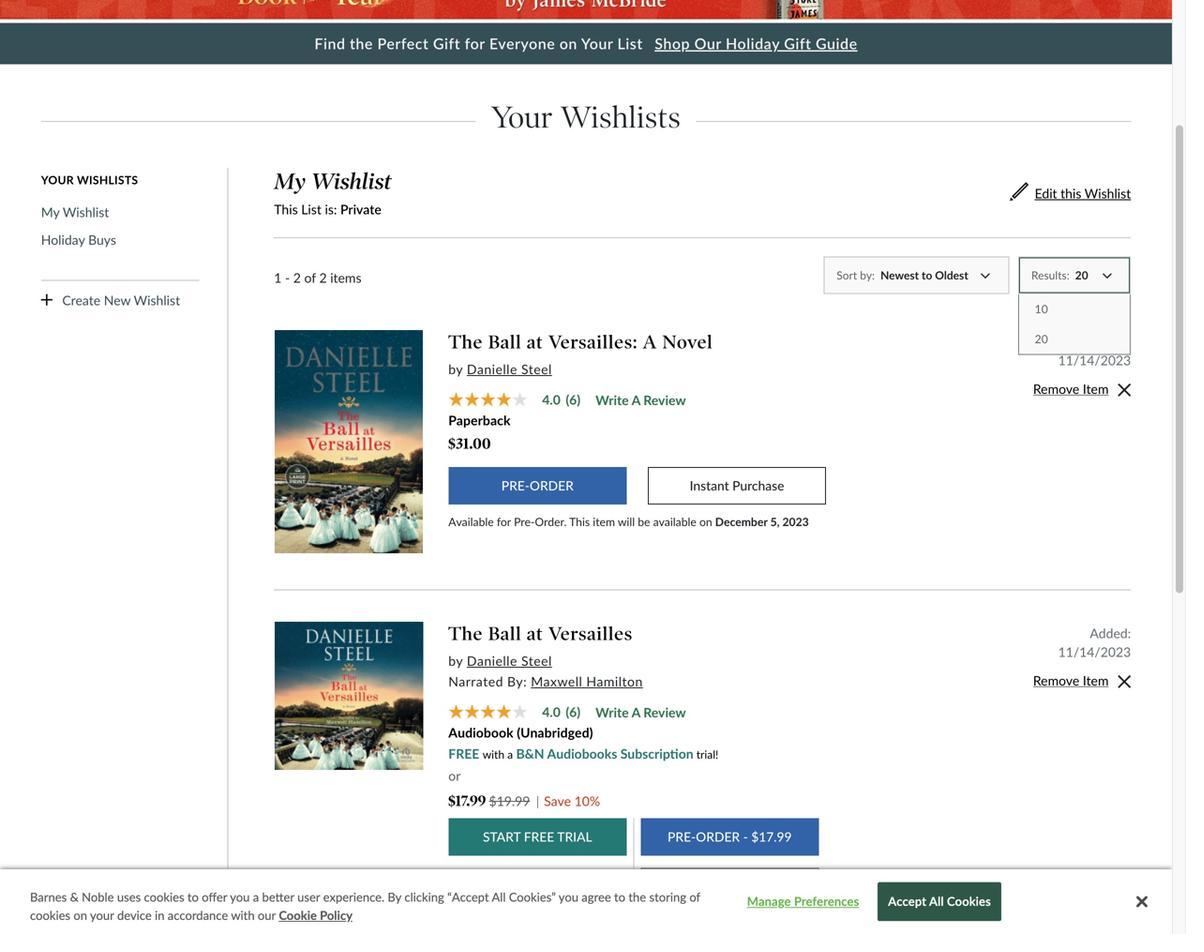 Task type: vqa. For each thing, say whether or not it's contained in the screenshot.
second Danielle Steel link from the bottom of the page
yes



Task type: locate. For each thing, give the bounding box(es) containing it.
0 horizontal spatial with
[[231, 908, 255, 923]]

0 horizontal spatial my
[[41, 204, 60, 220]]

4.0 (6) up (unabridged)
[[543, 704, 581, 720]]

1 horizontal spatial gift
[[785, 34, 812, 53]]

0 vertical spatial review
[[644, 392, 686, 408]]

barnes
[[30, 890, 67, 905]]

1 danielle steel link from the top
[[467, 361, 552, 377]]

you right offer
[[230, 890, 250, 905]]

review up subscription at the right of the page
[[644, 704, 686, 720]]

2 by from the top
[[449, 653, 463, 669]]

2 write a review from the top
[[596, 704, 686, 720]]

all right "accept
[[492, 890, 506, 905]]

-
[[285, 270, 290, 286]]

1 horizontal spatial with
[[483, 748, 505, 761]]

1 vertical spatial (6)
[[566, 704, 581, 720]]

0 vertical spatial write a review
[[596, 392, 686, 408]]

1 horizontal spatial the
[[629, 890, 647, 905]]

0 vertical spatial your
[[581, 34, 614, 53]]

1 vertical spatial added:
[[1090, 625, 1132, 641]]

2 added: 11/14/2023 from the top
[[1059, 625, 1132, 660]]

list box
[[1019, 295, 1132, 355]]

2 danielle from the top
[[467, 653, 518, 669]]

0 horizontal spatial your
[[492, 99, 553, 135]]

1 horizontal spatial free
[[524, 830, 555, 845]]

write a review button for versailles
[[596, 704, 686, 720]]

0 horizontal spatial all
[[492, 890, 506, 905]]

1 vertical spatial by
[[449, 653, 463, 669]]

1 vertical spatial write
[[596, 704, 629, 720]]

the ball at versailles image
[[274, 621, 424, 771]]

pencil image
[[1010, 182, 1029, 201]]

ball up paperback
[[488, 331, 522, 354]]

free
[[449, 746, 480, 762], [524, 830, 555, 845]]

10 link
[[1020, 295, 1131, 324]]

the inside barnes & noble uses cookies to offer you a better user experience. by clicking "accept all cookies" you agree to the storing of cookies on your device in accordance with our
[[629, 890, 647, 905]]

1 vertical spatial write a review
[[596, 704, 686, 720]]

write a review button down hamilton
[[596, 704, 686, 720]]

edit this wishlist
[[1035, 186, 1132, 201]]

10
[[1035, 302, 1049, 316]]

a
[[643, 331, 657, 354]]

accept
[[889, 894, 927, 909]]

this left is:
[[274, 201, 298, 217]]

items
[[330, 270, 362, 286]]

0 horizontal spatial 2
[[293, 270, 301, 286]]

to up the accordance
[[188, 890, 199, 905]]

this left item
[[570, 515, 590, 529]]

free left trial
[[524, 830, 555, 845]]

with
[[483, 748, 505, 761], [231, 908, 255, 923]]

1 vertical spatial my
[[41, 204, 60, 220]]

ball inside the ball at versailles by danielle steel narrated by: maxwell hamilton
[[488, 623, 522, 645]]

review
[[644, 392, 686, 408], [644, 704, 686, 720]]

4.0 down the ball at versailles: a novel by danielle steel
[[543, 392, 561, 408]]

added: 11/14/2023 down 10 link
[[1059, 334, 1132, 368]]

added:
[[1090, 334, 1132, 350], [1090, 625, 1132, 641]]

2 danielle steel link from the top
[[467, 653, 552, 669]]

at inside the ball at versailles by danielle steel narrated by: maxwell hamilton
[[527, 623, 544, 645]]

1 the from the top
[[449, 331, 483, 354]]

my
[[274, 168, 306, 195], [41, 204, 60, 220]]

on down &
[[74, 908, 87, 923]]

"accept
[[448, 890, 489, 905]]

11/14/2023 for the ball at versailles
[[1059, 644, 1132, 660]]

0 vertical spatial added:
[[1090, 334, 1132, 350]]

0 horizontal spatial cookies
[[30, 908, 70, 923]]

list left shop
[[618, 34, 643, 53]]

11/14/2023 up close modal image
[[1059, 644, 1132, 660]]

1 ball from the top
[[488, 331, 522, 354]]

1 horizontal spatial my
[[274, 168, 306, 195]]

None submit
[[449, 467, 627, 505], [648, 467, 827, 505], [641, 819, 819, 856], [641, 868, 819, 906], [449, 467, 627, 505], [648, 467, 827, 505], [641, 819, 819, 856], [641, 868, 819, 906]]

to
[[922, 268, 933, 282], [188, 890, 199, 905], [615, 890, 626, 905]]

guide
[[816, 34, 858, 53]]

0 vertical spatial added: 11/14/2023
[[1059, 334, 1132, 368]]

1 added: 11/14/2023 from the top
[[1059, 334, 1132, 368]]

2 11/14/2023 from the top
[[1059, 644, 1132, 660]]

0 horizontal spatial for
[[465, 34, 485, 53]]

danielle steel link up by:
[[467, 653, 552, 669]]

available
[[654, 515, 697, 529]]

2 review from the top
[[644, 704, 686, 720]]

by up narrated
[[449, 653, 463, 669]]

my inside my wishlist this list is: private
[[274, 168, 306, 195]]

0 vertical spatial steel
[[522, 361, 552, 377]]

at left versailles:
[[527, 331, 544, 354]]

0 vertical spatial this
[[274, 201, 298, 217]]

2 ball from the top
[[488, 623, 522, 645]]

1 vertical spatial the
[[449, 623, 483, 645]]

holiday buys
[[41, 232, 116, 248]]

write a review button
[[596, 392, 686, 408], [596, 704, 686, 720]]

added: for the ball at versailles: a novel
[[1090, 334, 1132, 350]]

0 horizontal spatial list
[[301, 201, 322, 217]]

write a review
[[596, 392, 686, 408], [596, 704, 686, 720]]

4.0
[[543, 392, 561, 408], [543, 704, 561, 720]]

on down barnes & noble book of the year! the heaven & earth grocery store. shop now image
[[560, 34, 578, 53]]

a down the ball at versailles: a novel by danielle steel
[[632, 392, 641, 408]]

4.0 (6) for versailles
[[543, 704, 581, 720]]

11/14/2023 up close modal icon
[[1059, 352, 1132, 368]]

0 horizontal spatial holiday
[[41, 232, 85, 248]]

1 write a review from the top
[[596, 392, 686, 408]]

the right find
[[350, 34, 373, 53]]

by up paperback
[[449, 361, 463, 377]]

on inside barnes & noble uses cookies to offer you a better user experience. by clicking "accept all cookies" you agree to the storing of cookies on your device in accordance with our
[[74, 908, 87, 923]]

wishlist
[[311, 168, 392, 195], [1085, 186, 1132, 201], [63, 204, 109, 220], [134, 292, 180, 308]]

free up or
[[449, 746, 480, 762]]

1 vertical spatial on
[[700, 515, 713, 529]]

2 right -
[[293, 270, 301, 286]]

0 horizontal spatial the
[[350, 34, 373, 53]]

save 10%
[[544, 793, 601, 809]]

user
[[298, 890, 320, 905]]

all
[[492, 890, 506, 905], [930, 894, 944, 909]]

1 vertical spatial list
[[301, 201, 322, 217]]

2 left "items"
[[319, 270, 327, 286]]

2 4.0 from the top
[[543, 704, 561, 720]]

the up narrated
[[449, 623, 483, 645]]

2 write from the top
[[596, 704, 629, 720]]

1 vertical spatial danielle
[[467, 653, 518, 669]]

1 4.0 from the top
[[543, 392, 561, 408]]

gift left guide
[[785, 34, 812, 53]]

20 link
[[1020, 324, 1131, 354]]

1 by from the top
[[449, 361, 463, 377]]

with down audiobook at the bottom left
[[483, 748, 505, 761]]

by inside the ball at versailles: a novel by danielle steel
[[449, 361, 463, 377]]

for
[[465, 34, 485, 53], [497, 515, 511, 529]]

narrated
[[449, 673, 504, 689]]

the
[[449, 331, 483, 354], [449, 623, 483, 645]]

1 steel from the top
[[522, 361, 552, 377]]

cookie policy
[[279, 908, 353, 923]]

create new wishlist
[[62, 292, 180, 308]]

1 horizontal spatial 2
[[319, 270, 327, 286]]

danielle inside the ball at versailles: a novel by danielle steel
[[467, 361, 518, 377]]

2 added: from the top
[[1090, 625, 1132, 641]]

1 horizontal spatial list
[[618, 34, 643, 53]]

on right available
[[700, 515, 713, 529]]

0 vertical spatial ball
[[488, 331, 522, 354]]

with left "our"
[[231, 908, 255, 923]]

danielle steel link for versailles
[[467, 653, 552, 669]]

(6) for versailles
[[566, 704, 581, 720]]

gift right "perfect"
[[433, 34, 461, 53]]

holiday down the my wishlist
[[41, 232, 85, 248]]

4.0 (6) for versailles:
[[543, 392, 581, 408]]

0 vertical spatial 4.0 (6)
[[543, 392, 581, 408]]

write a review down hamilton
[[596, 704, 686, 720]]

4.0 up (unabridged)
[[543, 704, 561, 720]]

everyone
[[490, 34, 556, 53]]

11/14/2023 for the ball at versailles: a novel
[[1059, 352, 1132, 368]]

1 write from the top
[[596, 392, 629, 408]]

device
[[117, 908, 152, 923]]

list inside my wishlist this list is: private
[[301, 201, 322, 217]]

1 vertical spatial of
[[690, 890, 701, 905]]

write for versailles
[[596, 704, 629, 720]]

your down barnes & noble book of the year! the heaven & earth grocery store. shop now image
[[581, 34, 614, 53]]

my for my wishlist this list is: private
[[274, 168, 306, 195]]

your down "everyone"
[[492, 99, 553, 135]]

0 vertical spatial free
[[449, 746, 480, 762]]

1 vertical spatial added: 11/14/2023
[[1059, 625, 1132, 660]]

2 the from the top
[[449, 623, 483, 645]]

at for versailles:
[[527, 331, 544, 354]]

1 vertical spatial danielle steel link
[[467, 653, 552, 669]]

on
[[560, 34, 578, 53], [700, 515, 713, 529], [74, 908, 87, 923]]

0 vertical spatial write a review button
[[596, 392, 686, 408]]

0 horizontal spatial of
[[304, 270, 316, 286]]

danielle steel link up paperback
[[467, 361, 552, 377]]

0 vertical spatial write
[[596, 392, 629, 408]]

1 horizontal spatial holiday
[[726, 34, 780, 53]]

1 vertical spatial review
[[644, 704, 686, 720]]

0 horizontal spatial this
[[274, 201, 298, 217]]

steel down the ball at versailles link
[[522, 653, 552, 669]]

holiday right our
[[726, 34, 780, 53]]

added: 11/14/2023
[[1059, 334, 1132, 368], [1059, 625, 1132, 660]]

write down the ball at versailles: a novel by danielle steel
[[596, 392, 629, 408]]

policy
[[320, 908, 353, 923]]

$19.99
[[489, 793, 530, 809]]

added: 11/14/2023 for the ball at versailles: a novel
[[1059, 334, 1132, 368]]

write a review for versailles
[[596, 704, 686, 720]]

close modal image
[[1118, 384, 1132, 397]]

1 11/14/2023 from the top
[[1059, 352, 1132, 368]]

2 write a review button from the top
[[596, 704, 686, 720]]

by
[[449, 361, 463, 377], [449, 653, 463, 669]]

1 horizontal spatial this
[[570, 515, 590, 529]]

1 added: from the top
[[1090, 334, 1132, 350]]

at up by:
[[527, 623, 544, 645]]

added: down 10 link
[[1090, 334, 1132, 350]]

(6) up (unabridged)
[[566, 704, 581, 720]]

0 vertical spatial (6)
[[566, 392, 581, 408]]

2 4.0 (6) from the top
[[543, 704, 581, 720]]

0 horizontal spatial on
[[74, 908, 87, 923]]

available
[[449, 515, 494, 529]]

a up "our"
[[253, 890, 259, 905]]

all right the 'accept'
[[930, 894, 944, 909]]

1 vertical spatial for
[[497, 515, 511, 529]]

our
[[258, 908, 276, 923]]

(6)
[[566, 392, 581, 408], [566, 704, 581, 720]]

0 vertical spatial with
[[483, 748, 505, 761]]

a left b&n
[[508, 748, 513, 761]]

cookie policy link
[[279, 907, 353, 925]]

write a review down the "a"
[[596, 392, 686, 408]]

create new wishlist link
[[62, 287, 180, 314]]

2
[[293, 270, 301, 286], [319, 270, 327, 286]]

1 vertical spatial 4.0 (6)
[[543, 704, 581, 720]]

11/14/2023
[[1059, 352, 1132, 368], [1059, 644, 1132, 660]]

0 vertical spatial 4.0
[[543, 392, 561, 408]]

write a review button for versailles:
[[596, 392, 686, 408]]

review down the "a"
[[644, 392, 686, 408]]

4.0 for versailles:
[[543, 392, 561, 408]]

experience.
[[323, 890, 385, 905]]

the ball at versailles: a novel image
[[274, 329, 424, 554]]

0 vertical spatial the
[[350, 34, 373, 53]]

1 (6) from the top
[[566, 392, 581, 408]]

1 write a review button from the top
[[596, 392, 686, 408]]

storing
[[650, 890, 687, 905]]

ball inside the ball at versailles: a novel by danielle steel
[[488, 331, 522, 354]]

0 vertical spatial on
[[560, 34, 578, 53]]

1 vertical spatial write a review button
[[596, 704, 686, 720]]

added: up close modal image
[[1090, 625, 1132, 641]]

1 4.0 (6) from the top
[[543, 392, 581, 408]]

1 horizontal spatial for
[[497, 515, 511, 529]]

for left "everyone"
[[465, 34, 485, 53]]

ball
[[488, 331, 522, 354], [488, 623, 522, 645]]

cookies up "in"
[[144, 890, 184, 905]]

write for versailles:
[[596, 392, 629, 408]]

wishlists
[[561, 99, 681, 135]]

is:
[[325, 201, 337, 217]]

0 horizontal spatial you
[[230, 890, 250, 905]]

1 2 from the left
[[293, 270, 301, 286]]

2 (6) from the top
[[566, 704, 581, 720]]

1 at from the top
[[527, 331, 544, 354]]

shop
[[655, 34, 691, 53]]

4.0 (6) down the ball at versailles: a novel by danielle steel
[[543, 392, 581, 408]]

danielle steel link
[[467, 361, 552, 377], [467, 653, 552, 669]]

danielle up paperback
[[467, 361, 518, 377]]

you left agree
[[559, 890, 579, 905]]

danielle steel link for versailles:
[[467, 361, 552, 377]]

manage preferences button
[[745, 883, 862, 921]]

the inside the ball at versailles by danielle steel narrated by: maxwell hamilton
[[449, 623, 483, 645]]

2 at from the top
[[527, 623, 544, 645]]

1 vertical spatial cookies
[[30, 908, 70, 923]]

1 vertical spatial ball
[[488, 623, 522, 645]]

0 vertical spatial danielle
[[467, 361, 518, 377]]

write down hamilton
[[596, 704, 629, 720]]

sort
[[837, 268, 858, 282]]

the ball at versailles link
[[449, 621, 638, 647]]

added: 11/14/2023 up close modal image
[[1059, 625, 1132, 660]]

2 horizontal spatial on
[[700, 515, 713, 529]]

0 vertical spatial holiday
[[726, 34, 780, 53]]

0 horizontal spatial gift
[[433, 34, 461, 53]]

0 vertical spatial at
[[527, 331, 544, 354]]

0 horizontal spatial to
[[188, 890, 199, 905]]

accept all cookies button
[[878, 883, 1002, 922]]

0 vertical spatial my
[[274, 168, 306, 195]]

be
[[638, 515, 651, 529]]

0 horizontal spatial free
[[449, 746, 480, 762]]

1 vertical spatial the
[[629, 890, 647, 905]]

edit
[[1035, 186, 1058, 201]]

1 vertical spatial 4.0
[[543, 704, 561, 720]]

1 horizontal spatial your
[[581, 34, 614, 53]]

2 2 from the left
[[319, 270, 327, 286]]

audiobook (unabridged) free with a b&n audiobooks subscription trial! or
[[449, 724, 719, 784]]

1 vertical spatial at
[[527, 623, 544, 645]]

for left pre-
[[497, 515, 511, 529]]

1 horizontal spatial all
[[930, 894, 944, 909]]

0 vertical spatial cookies
[[144, 890, 184, 905]]

you
[[230, 890, 250, 905], [559, 890, 579, 905]]

2 steel from the top
[[522, 653, 552, 669]]

1 vertical spatial with
[[231, 908, 255, 923]]

to right agree
[[615, 890, 626, 905]]

with inside barnes & noble uses cookies to offer you a better user experience. by clicking "accept all cookies" you agree to the storing of cookies on your device in accordance with our
[[231, 908, 255, 923]]

of right "storing"
[[690, 890, 701, 905]]

at inside the ball at versailles: a novel by danielle steel
[[527, 331, 544, 354]]

2 vertical spatial on
[[74, 908, 87, 923]]

0 vertical spatial the
[[449, 331, 483, 354]]

danielle
[[467, 361, 518, 377], [467, 653, 518, 669]]

cookies
[[948, 894, 992, 909]]

b&n
[[516, 746, 545, 762]]

the up paperback
[[449, 331, 483, 354]]

ball for versailles
[[488, 623, 522, 645]]

will
[[618, 515, 635, 529]]

of right -
[[304, 270, 316, 286]]

holiday
[[726, 34, 780, 53], [41, 232, 85, 248]]

1 review from the top
[[644, 392, 686, 408]]

1 vertical spatial your
[[492, 99, 553, 135]]

1 vertical spatial holiday
[[41, 232, 85, 248]]

1 vertical spatial free
[[524, 830, 555, 845]]

1 vertical spatial steel
[[522, 653, 552, 669]]

ball up by:
[[488, 623, 522, 645]]

write a review button down the "a"
[[596, 392, 686, 408]]

0 vertical spatial danielle steel link
[[467, 361, 552, 377]]

danielle up narrated
[[467, 653, 518, 669]]

list left is:
[[301, 201, 322, 217]]

(6) down the ball at versailles: a novel by danielle steel
[[566, 392, 581, 408]]

0 vertical spatial by
[[449, 361, 463, 377]]

wishlist up private
[[311, 168, 392, 195]]

1 horizontal spatial of
[[690, 890, 701, 905]]

the left "storing"
[[629, 890, 647, 905]]

1 horizontal spatial to
[[615, 890, 626, 905]]

cookies down barnes
[[30, 908, 70, 923]]

pre-
[[514, 515, 535, 529]]

1 vertical spatial this
[[570, 515, 590, 529]]

to left oldest
[[922, 268, 933, 282]]

1 horizontal spatial on
[[560, 34, 578, 53]]

your
[[581, 34, 614, 53], [492, 99, 553, 135]]

the inside the ball at versailles: a novel by danielle steel
[[449, 331, 483, 354]]

2 you from the left
[[559, 890, 579, 905]]

of inside barnes & noble uses cookies to offer you a better user experience. by clicking "accept all cookies" you agree to the storing of cookies on your device in accordance with our
[[690, 890, 701, 905]]

steel down the ball at versailles: a novel link
[[522, 361, 552, 377]]

list
[[618, 34, 643, 53], [301, 201, 322, 217]]

1 danielle from the top
[[467, 361, 518, 377]]

by inside the ball at versailles by danielle steel narrated by: maxwell hamilton
[[449, 653, 463, 669]]

wishlist right new
[[134, 292, 180, 308]]

0 vertical spatial 11/14/2023
[[1059, 352, 1132, 368]]

1 horizontal spatial you
[[559, 890, 579, 905]]

my for my wishlist
[[41, 204, 60, 220]]

with inside 'audiobook (unabridged) free with a b&n audiobooks subscription trial! or'
[[483, 748, 505, 761]]

1 vertical spatial 11/14/2023
[[1059, 644, 1132, 660]]



Task type: describe. For each thing, give the bounding box(es) containing it.
barnes & noble book of the year! the heaven & earth grocery store. shop now image
[[0, 0, 1173, 19]]

all inside button
[[930, 894, 944, 909]]

buys
[[88, 232, 116, 248]]

at for versailles
[[527, 623, 544, 645]]

added: for the ball at versailles
[[1090, 625, 1132, 641]]

versailles:
[[549, 331, 638, 354]]

by:
[[861, 268, 875, 282]]

(6) for versailles:
[[566, 392, 581, 408]]

(unabridged)
[[517, 724, 593, 740]]

a inside 'audiobook (unabridged) free with a b&n audiobooks subscription trial! or'
[[508, 748, 513, 761]]

the ball at versailles by danielle steel narrated by: maxwell hamilton
[[449, 623, 643, 689]]

wishlist right this in the right of the page
[[1085, 186, 1132, 201]]

private
[[341, 201, 382, 217]]

wishlist inside my wishlist this list is: private
[[311, 168, 392, 195]]

5,
[[771, 515, 780, 529]]

your wishlists
[[492, 99, 681, 135]]

review for versailles:
[[644, 392, 686, 408]]

cookies"
[[509, 890, 556, 905]]

this
[[1061, 186, 1082, 201]]

your
[[90, 908, 114, 923]]

$17.99
[[449, 792, 486, 810]]

1 you from the left
[[230, 890, 250, 905]]

start free trial link
[[449, 819, 627, 856]]

privacy alert dialog
[[0, 870, 1173, 934]]

noble
[[82, 890, 114, 905]]

1 horizontal spatial cookies
[[144, 890, 184, 905]]

sort by: newest to oldest
[[837, 268, 969, 282]]

trial!
[[697, 748, 719, 761]]

edit this wishlist link
[[1035, 186, 1132, 201]]

paperback $31.00
[[449, 412, 511, 453]]

by:
[[508, 673, 527, 689]]

a inside barnes & noble uses cookies to offer you a better user experience. by clicking "accept all cookies" you agree to the storing of cookies on your device in accordance with our
[[253, 890, 259, 905]]

2 horizontal spatial to
[[922, 268, 933, 282]]

our
[[695, 34, 722, 53]]

0 vertical spatial of
[[304, 270, 316, 286]]

available for pre-order. this item will be available on december 5, 2023
[[449, 515, 809, 529]]

1
[[274, 270, 282, 286]]

accept all cookies
[[889, 894, 992, 909]]

&
[[70, 890, 79, 905]]

free inside 'audiobook (unabridged) free with a b&n audiobooks subscription trial! or'
[[449, 746, 480, 762]]

the ball at versailles: a novel by danielle steel
[[449, 331, 718, 377]]

trial
[[557, 830, 593, 845]]

start
[[483, 830, 521, 845]]

audiobook
[[449, 724, 514, 740]]

find
[[315, 34, 346, 53]]

$31.00
[[449, 435, 491, 453]]

list box containing 10
[[1019, 295, 1132, 355]]

holiday buys link
[[41, 232, 176, 248]]

your wishlists
[[41, 173, 138, 187]]

the for the ball at versailles
[[449, 623, 483, 645]]

hamilton
[[587, 673, 643, 689]]

clicking
[[405, 890, 444, 905]]

better
[[262, 890, 294, 905]]

barnes & noble uses cookies to offer you a better user experience. by clicking "accept all cookies" you agree to the storing of cookies on your device in accordance with our
[[30, 890, 701, 923]]

close modal image
[[1118, 675, 1132, 688]]

4.0 for versailles
[[543, 704, 561, 720]]

ball for versailles:
[[488, 331, 522, 354]]

by
[[388, 890, 402, 905]]

oldest
[[936, 268, 969, 282]]

maxwell hamilton link
[[531, 673, 643, 689]]

versailles
[[549, 623, 633, 645]]

novel
[[663, 331, 713, 354]]

agree
[[582, 890, 611, 905]]

1 gift from the left
[[433, 34, 461, 53]]

my wishlist link
[[41, 204, 176, 220]]

perfect
[[378, 34, 429, 53]]

manage
[[748, 894, 791, 909]]

maxwell
[[531, 673, 583, 689]]

audiobooks
[[547, 746, 618, 762]]

0 vertical spatial list
[[618, 34, 643, 53]]

create
[[62, 292, 101, 308]]

20
[[1035, 332, 1049, 346]]

all inside barnes & noble uses cookies to offer you a better user experience. by clicking "accept all cookies" you agree to the storing of cookies on your device in accordance with our
[[492, 890, 506, 905]]

this inside my wishlist this list is: private
[[274, 201, 298, 217]]

write a review for versailles:
[[596, 392, 686, 408]]

wishlist up holiday buys
[[63, 204, 109, 220]]

the ball at versailles: a novel link
[[449, 329, 718, 355]]

my wishlist this list is: private
[[274, 168, 392, 217]]

in
[[155, 908, 165, 923]]

a down hamilton
[[632, 704, 641, 720]]

plus image
[[41, 294, 62, 306]]

1 - 2 of 2 items
[[274, 270, 362, 286]]

0 vertical spatial for
[[465, 34, 485, 53]]

or
[[449, 768, 461, 784]]

offer
[[202, 890, 227, 905]]

wishlists
[[77, 173, 138, 187]]

review for versailles
[[644, 704, 686, 720]]

manage preferences
[[748, 894, 860, 909]]

added: 11/14/2023 for the ball at versailles
[[1059, 625, 1132, 660]]

item
[[593, 515, 615, 529]]

your
[[41, 173, 74, 187]]

paperback
[[449, 412, 511, 428]]

steel inside the ball at versailles: a novel by danielle steel
[[522, 361, 552, 377]]

newest
[[881, 268, 920, 282]]

subscription
[[621, 746, 694, 762]]

my wishlist
[[41, 204, 109, 220]]

start free trial
[[483, 830, 593, 845]]

accordance
[[168, 908, 228, 923]]

2 gift from the left
[[785, 34, 812, 53]]

danielle inside the ball at versailles by danielle steel narrated by: maxwell hamilton
[[467, 653, 518, 669]]

order.
[[535, 515, 567, 529]]

the for the ball at versailles: a novel
[[449, 331, 483, 354]]

preferences
[[795, 894, 860, 909]]

steel inside the ball at versailles by danielle steel narrated by: maxwell hamilton
[[522, 653, 552, 669]]



